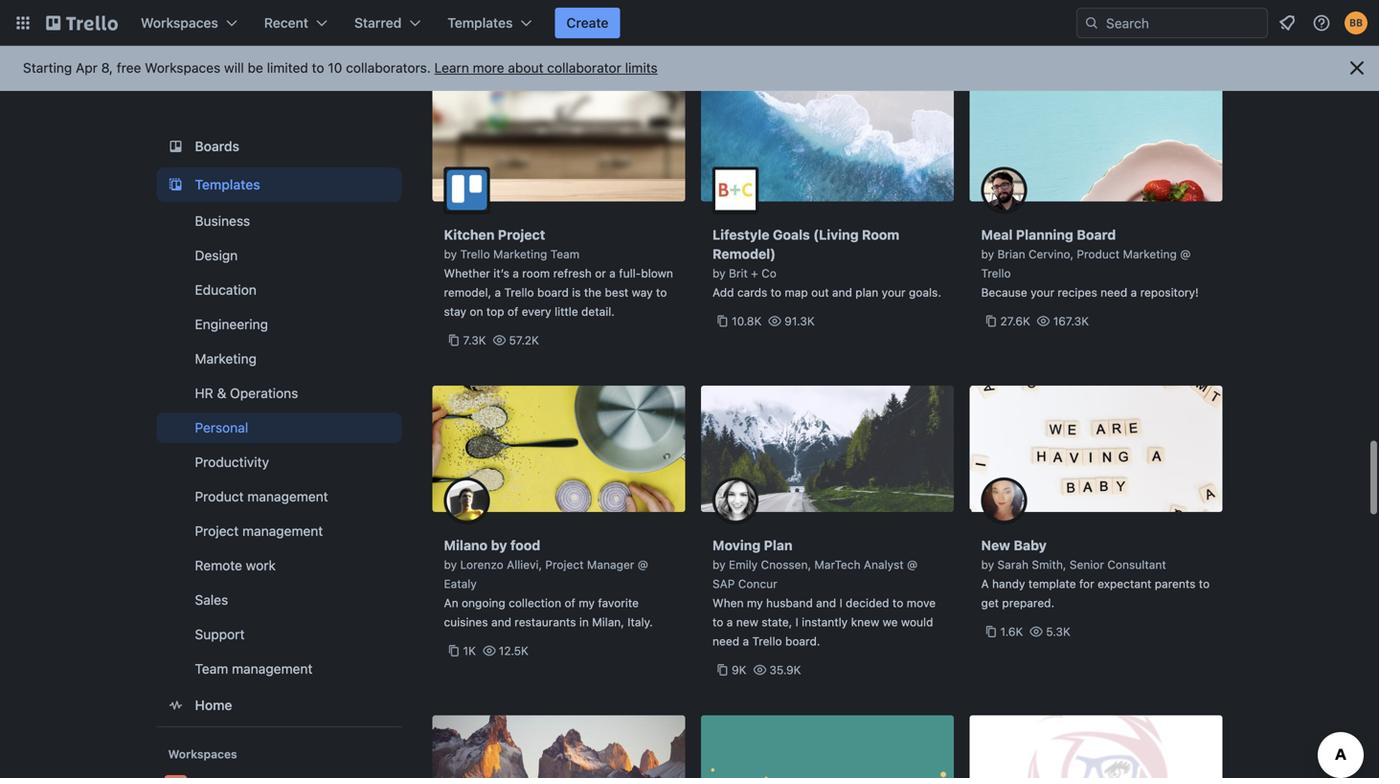 Task type: describe. For each thing, give the bounding box(es) containing it.
templates inside templates dropdown button
[[448, 15, 513, 31]]

8,
[[101, 60, 113, 76]]

bob builder (bobbuilder40) image
[[1345, 11, 1368, 34]]

home link
[[157, 689, 402, 723]]

an
[[444, 597, 458, 610]]

refresh
[[553, 267, 592, 280]]

remote work
[[195, 558, 276, 574]]

concur
[[738, 578, 778, 591]]

meal
[[981, 227, 1013, 243]]

1 vertical spatial team
[[195, 661, 228, 677]]

italy.
[[628, 616, 653, 629]]

top
[[486, 305, 504, 319]]

manager
[[587, 558, 635, 572]]

more
[[473, 60, 504, 76]]

recent button
[[253, 8, 339, 38]]

new
[[981, 538, 1011, 554]]

team management link
[[157, 654, 402, 685]]

co
[[762, 267, 777, 280]]

starred
[[354, 15, 402, 31]]

a up top
[[495, 286, 501, 299]]

little
[[555, 305, 578, 319]]

design link
[[157, 240, 402, 271]]

brit + co image
[[713, 167, 759, 213]]

@ for meal planning board
[[1180, 248, 1191, 261]]

collection
[[509, 597, 561, 610]]

a inside meal planning board by brian cervino, product marketing @ trello because your recipes need a repository!
[[1131, 286, 1137, 299]]

food
[[511, 538, 541, 554]]

lifestyle
[[713, 227, 770, 243]]

1k
[[463, 645, 476, 658]]

team management
[[195, 661, 313, 677]]

1 vertical spatial i
[[796, 616, 799, 629]]

collaborators.
[[346, 60, 431, 76]]

will
[[224, 60, 244, 76]]

and inside the milano by food by lorenzo allievi, project manager @ eataly an ongoing collection of my favorite cuisines and restaurants in milan, italy.
[[491, 616, 511, 629]]

0 notifications image
[[1276, 11, 1299, 34]]

1 vertical spatial product
[[195, 489, 244, 505]]

education link
[[157, 275, 402, 306]]

primary element
[[0, 0, 1379, 46]]

of inside kitchen project by trello marketing team whether it's a room refresh or a full-blown remodel, a trello board is the best way to stay on top of every little detail.
[[508, 305, 519, 319]]

templates inside templates "link"
[[195, 177, 260, 193]]

analyst
[[864, 558, 904, 572]]

12.5k
[[499, 645, 529, 658]]

to inside "new baby by sarah smith, senior consultant a handy template for expectant parents to get prepared."
[[1199, 578, 1210, 591]]

consultant
[[1108, 558, 1166, 572]]

and inside lifestyle goals (living room remodel) by brit + co add cards to map out and plan your goals.
[[832, 286, 852, 299]]

out
[[811, 286, 829, 299]]

trello inside meal planning board by brian cervino, product marketing @ trello because your recipes need a repository!
[[981, 267, 1011, 280]]

by inside moving plan by emily cnossen, martech analyst @ sap concur when my husband and i decided to move to a new state, i instantly knew we would need a trello board.
[[713, 558, 726, 572]]

template board image
[[164, 173, 187, 196]]

trello down room
[[504, 286, 534, 299]]

detail.
[[582, 305, 615, 319]]

to up we
[[893, 597, 904, 610]]

to left 10
[[312, 60, 324, 76]]

open information menu image
[[1312, 13, 1332, 33]]

business link
[[157, 206, 402, 237]]

board image
[[164, 135, 187, 158]]

eataly
[[444, 578, 477, 591]]

blown
[[641, 267, 673, 280]]

project inside kitchen project by trello marketing team whether it's a room refresh or a full-blown remodel, a trello board is the best way to stay on top of every little detail.
[[498, 227, 545, 243]]

my inside the milano by food by lorenzo allievi, project manager @ eataly an ongoing collection of my favorite cuisines and restaurants in milan, italy.
[[579, 597, 595, 610]]

operations
[[230, 386, 298, 401]]

@ inside moving plan by emily cnossen, martech analyst @ sap concur when my husband and i decided to move to a new state, i instantly knew we would need a trello board.
[[907, 558, 918, 572]]

of inside the milano by food by lorenzo allievi, project manager @ eataly an ongoing collection of my favorite cuisines and restaurants in milan, italy.
[[565, 597, 576, 610]]

cards
[[737, 286, 768, 299]]

marketing inside kitchen project by trello marketing team whether it's a room refresh or a full-blown remodel, a trello board is the best way to stay on top of every little detail.
[[493, 248, 547, 261]]

engineering link
[[157, 309, 402, 340]]

by up lorenzo
[[491, 538, 507, 554]]

my inside moving plan by emily cnossen, martech analyst @ sap concur when my husband and i decided to move to a new state, i instantly knew we would need a trello board.
[[747, 597, 763, 610]]

business
[[195, 213, 250, 229]]

moving
[[713, 538, 761, 554]]

ongoing
[[462, 597, 506, 610]]

and inside moving plan by emily cnossen, martech analyst @ sap concur when my husband and i decided to move to a new state, i instantly knew we would need a trello board.
[[816, 597, 836, 610]]

state,
[[762, 616, 792, 629]]

starred button
[[343, 8, 432, 38]]

sales link
[[157, 585, 402, 616]]

57.2k
[[509, 334, 539, 347]]

marketing link
[[157, 344, 402, 375]]

a left new
[[727, 616, 733, 629]]

apr
[[76, 60, 98, 76]]

room
[[862, 227, 900, 243]]

need inside meal planning board by brian cervino, product marketing @ trello because your recipes need a repository!
[[1101, 286, 1128, 299]]

moving plan by emily cnossen, martech analyst @ sap concur when my husband and i decided to move to a new state, i instantly knew we would need a trello board.
[[713, 538, 936, 649]]

work
[[246, 558, 276, 574]]

marketing inside meal planning board by brian cervino, product marketing @ trello because your recipes need a repository!
[[1123, 248, 1177, 261]]

create
[[567, 15, 609, 31]]

need inside moving plan by emily cnossen, martech analyst @ sap concur when my husband and i decided to move to a new state, i instantly knew we would need a trello board.
[[713, 635, 740, 649]]

we
[[883, 616, 898, 629]]

sales
[[195, 592, 228, 608]]

91.3k
[[785, 315, 815, 328]]

2 vertical spatial workspaces
[[168, 748, 237, 762]]

plan
[[856, 286, 879, 299]]

personal link
[[157, 413, 402, 444]]

it's
[[494, 267, 510, 280]]

starting apr 8, free workspaces will be limited to 10 collaborators. learn more about collaborator limits
[[23, 60, 658, 76]]

add
[[713, 286, 734, 299]]

1 vertical spatial workspaces
[[145, 60, 221, 76]]

home image
[[164, 694, 187, 717]]

productivity
[[195, 455, 269, 470]]

collaborator
[[547, 60, 622, 76]]

search image
[[1084, 15, 1100, 31]]

limited
[[267, 60, 308, 76]]

about
[[508, 60, 544, 76]]

parents
[[1155, 578, 1196, 591]]

7.3k
[[463, 334, 486, 347]]

a right or
[[609, 267, 616, 280]]

hr & operations
[[195, 386, 298, 401]]

project inside the milano by food by lorenzo allievi, project manager @ eataly an ongoing collection of my favorite cuisines and restaurants in milan, italy.
[[545, 558, 584, 572]]

to inside kitchen project by trello marketing team whether it's a room refresh or a full-blown remodel, a trello board is the best way to stay on top of every little detail.
[[656, 286, 667, 299]]

education
[[195, 282, 257, 298]]

brian cervino, product marketing @ trello image
[[981, 167, 1027, 213]]

prepared.
[[1002, 597, 1055, 610]]

remodel,
[[444, 286, 492, 299]]



Task type: locate. For each thing, give the bounding box(es) containing it.
productivity link
[[157, 447, 402, 478]]

Search field
[[1100, 9, 1267, 37]]

my down the concur
[[747, 597, 763, 610]]

to inside lifestyle goals (living room remodel) by brit + co add cards to map out and plan your goals.
[[771, 286, 782, 299]]

by left brit
[[713, 267, 726, 280]]

sarah smith, senior consultant image
[[981, 478, 1027, 524]]

brian
[[998, 248, 1026, 261]]

0 vertical spatial templates
[[448, 15, 513, 31]]

best
[[605, 286, 629, 299]]

trello down state,
[[752, 635, 782, 649]]

1 horizontal spatial my
[[747, 597, 763, 610]]

workspaces inside popup button
[[141, 15, 218, 31]]

0 vertical spatial workspaces
[[141, 15, 218, 31]]

by inside lifestyle goals (living room remodel) by brit + co add cards to map out and plan your goals.
[[713, 267, 726, 280]]

35.9k
[[770, 664, 801, 677]]

by up a
[[981, 558, 994, 572]]

1 vertical spatial need
[[713, 635, 740, 649]]

0 vertical spatial team
[[551, 248, 580, 261]]

by inside meal planning board by brian cervino, product marketing @ trello because your recipes need a repository!
[[981, 248, 994, 261]]

kitchen
[[444, 227, 495, 243]]

0 horizontal spatial i
[[796, 616, 799, 629]]

need down new
[[713, 635, 740, 649]]

1 your from the left
[[882, 286, 906, 299]]

0 horizontal spatial my
[[579, 597, 595, 610]]

0 vertical spatial of
[[508, 305, 519, 319]]

0 horizontal spatial @
[[638, 558, 648, 572]]

design
[[195, 248, 238, 263]]

1 vertical spatial templates
[[195, 177, 260, 193]]

0 vertical spatial need
[[1101, 286, 1128, 299]]

to left map
[[771, 286, 782, 299]]

@ right 'analyst'
[[907, 558, 918, 572]]

of up restaurants
[[565, 597, 576, 610]]

starting
[[23, 60, 72, 76]]

husband
[[766, 597, 813, 610]]

2 your from the left
[[1031, 286, 1055, 299]]

favorite
[[598, 597, 639, 610]]

be
[[248, 60, 263, 76]]

@ inside meal planning board by brian cervino, product marketing @ trello because your recipes need a repository!
[[1180, 248, 1191, 261]]

management down productivity link
[[247, 489, 328, 505]]

trello marketing team image
[[444, 167, 490, 213]]

a
[[981, 578, 989, 591]]

restaurants
[[515, 616, 576, 629]]

1 horizontal spatial your
[[1031, 286, 1055, 299]]

management
[[247, 489, 328, 505], [242, 524, 323, 539], [232, 661, 313, 677]]

management for team management
[[232, 661, 313, 677]]

need
[[1101, 286, 1128, 299], [713, 635, 740, 649]]

by down meal
[[981, 248, 994, 261]]

0 vertical spatial product
[[1077, 248, 1120, 261]]

template
[[1029, 578, 1076, 591]]

map
[[785, 286, 808, 299]]

by up whether on the top
[[444, 248, 457, 261]]

workspaces down home at the left bottom of page
[[168, 748, 237, 762]]

10.8k
[[732, 315, 762, 328]]

limits
[[625, 60, 658, 76]]

team
[[551, 248, 580, 261], [195, 661, 228, 677]]

of right top
[[508, 305, 519, 319]]

templates
[[448, 15, 513, 31], [195, 177, 260, 193]]

1 horizontal spatial of
[[565, 597, 576, 610]]

by up sap on the bottom of the page
[[713, 558, 726, 572]]

a left repository!
[[1131, 286, 1137, 299]]

1 horizontal spatial @
[[907, 558, 918, 572]]

project up 'remote'
[[195, 524, 239, 539]]

learn
[[435, 60, 469, 76]]

milan,
[[592, 616, 624, 629]]

hr
[[195, 386, 213, 401]]

1 vertical spatial and
[[816, 597, 836, 610]]

product down productivity
[[195, 489, 244, 505]]

0 vertical spatial project
[[498, 227, 545, 243]]

workspaces
[[141, 15, 218, 31], [145, 60, 221, 76], [168, 748, 237, 762]]

2 horizontal spatial marketing
[[1123, 248, 1177, 261]]

1 horizontal spatial i
[[840, 597, 843, 610]]

whether
[[444, 267, 490, 280]]

engineering
[[195, 317, 268, 332]]

when
[[713, 597, 744, 610]]

marketing up room
[[493, 248, 547, 261]]

boards link
[[157, 129, 402, 164]]

milano
[[444, 538, 488, 554]]

smith,
[[1032, 558, 1067, 572]]

project up room
[[498, 227, 545, 243]]

management for product management
[[247, 489, 328, 505]]

5.3k
[[1046, 626, 1071, 639]]

templates link
[[157, 168, 402, 202]]

your left recipes
[[1031, 286, 1055, 299]]

new baby by sarah smith, senior consultant a handy template for expectant parents to get prepared.
[[981, 538, 1210, 610]]

home
[[195, 698, 232, 714]]

board
[[537, 286, 569, 299]]

need right recipes
[[1101, 286, 1128, 299]]

meal planning board by brian cervino, product marketing @ trello because your recipes need a repository!
[[981, 227, 1199, 299]]

team up refresh
[[551, 248, 580, 261]]

and down the ongoing
[[491, 616, 511, 629]]

1 horizontal spatial team
[[551, 248, 580, 261]]

i up instantly
[[840, 597, 843, 610]]

goals
[[773, 227, 810, 243]]

2 vertical spatial management
[[232, 661, 313, 677]]

full-
[[619, 267, 641, 280]]

2 vertical spatial project
[[545, 558, 584, 572]]

and
[[832, 286, 852, 299], [816, 597, 836, 610], [491, 616, 511, 629]]

product inside meal planning board by brian cervino, product marketing @ trello because your recipes need a repository!
[[1077, 248, 1120, 261]]

lorenzo allievi, project manager @ eataly image
[[444, 478, 490, 524]]

0 horizontal spatial your
[[882, 286, 906, 299]]

marketing up repository!
[[1123, 248, 1177, 261]]

create button
[[555, 8, 620, 38]]

templates up business at the top of page
[[195, 177, 260, 193]]

stay
[[444, 305, 466, 319]]

by inside kitchen project by trello marketing team whether it's a room refresh or a full-blown remodel, a trello board is the best way to stay on top of every little detail.
[[444, 248, 457, 261]]

0 vertical spatial management
[[247, 489, 328, 505]]

milano by food by lorenzo allievi, project manager @ eataly an ongoing collection of my favorite cuisines and restaurants in milan, italy.
[[444, 538, 653, 629]]

project management
[[195, 524, 323, 539]]

9k
[[732, 664, 747, 677]]

management for project management
[[242, 524, 323, 539]]

2 vertical spatial and
[[491, 616, 511, 629]]

0 horizontal spatial product
[[195, 489, 244, 505]]

0 horizontal spatial of
[[508, 305, 519, 319]]

cuisines
[[444, 616, 488, 629]]

planning
[[1016, 227, 1074, 243]]

lifestyle goals (living room remodel) by brit + co add cards to map out and plan your goals.
[[713, 227, 942, 299]]

emily cnossen, martech analyst @ sap concur image
[[713, 478, 759, 524]]

and right out
[[832, 286, 852, 299]]

1 horizontal spatial marketing
[[493, 248, 547, 261]]

1 horizontal spatial need
[[1101, 286, 1128, 299]]

(living
[[814, 227, 859, 243]]

your inside lifestyle goals (living room remodel) by brit + co add cards to map out and plan your goals.
[[882, 286, 906, 299]]

trello up because
[[981, 267, 1011, 280]]

trello inside moving plan by emily cnossen, martech analyst @ sap concur when my husband and i decided to move to a new state, i instantly knew we would need a trello board.
[[752, 635, 782, 649]]

0 horizontal spatial templates
[[195, 177, 260, 193]]

0 vertical spatial and
[[832, 286, 852, 299]]

@ right manager
[[638, 558, 648, 572]]

by inside "new baby by sarah smith, senior consultant a handy template for expectant parents to get prepared."
[[981, 558, 994, 572]]

a right it's
[[513, 267, 519, 280]]

@ inside the milano by food by lorenzo allievi, project manager @ eataly an ongoing collection of my favorite cuisines and restaurants in milan, italy.
[[638, 558, 648, 572]]

1 horizontal spatial templates
[[448, 15, 513, 31]]

marketing up &
[[195, 351, 257, 367]]

workspaces down workspaces popup button
[[145, 60, 221, 76]]

i up the board.
[[796, 616, 799, 629]]

your
[[882, 286, 906, 299], [1031, 286, 1055, 299]]

remodel)
[[713, 246, 776, 262]]

plan
[[764, 538, 793, 554]]

support link
[[157, 620, 402, 650]]

2 horizontal spatial @
[[1180, 248, 1191, 261]]

boards
[[195, 138, 239, 154]]

management down support link on the left
[[232, 661, 313, 677]]

expectant
[[1098, 578, 1152, 591]]

a down new
[[743, 635, 749, 649]]

by up eataly
[[444, 558, 457, 572]]

0 horizontal spatial need
[[713, 635, 740, 649]]

1 vertical spatial of
[[565, 597, 576, 610]]

management down product management link
[[242, 524, 323, 539]]

1 vertical spatial management
[[242, 524, 323, 539]]

trello down 'kitchen'
[[460, 248, 490, 261]]

templates button
[[436, 8, 544, 38]]

goals.
[[909, 286, 942, 299]]

senior
[[1070, 558, 1104, 572]]

0 vertical spatial i
[[840, 597, 843, 610]]

team down "support"
[[195, 661, 228, 677]]

move
[[907, 597, 936, 610]]

@ up repository!
[[1180, 248, 1191, 261]]

is
[[572, 286, 581, 299]]

board.
[[785, 635, 820, 649]]

product down board
[[1077, 248, 1120, 261]]

new
[[736, 616, 759, 629]]

because
[[981, 286, 1028, 299]]

1 my from the left
[[579, 597, 595, 610]]

lorenzo
[[460, 558, 504, 572]]

and up instantly
[[816, 597, 836, 610]]

to right parents
[[1199, 578, 1210, 591]]

knew
[[851, 616, 880, 629]]

team inside kitchen project by trello marketing team whether it's a room refresh or a full-blown remodel, a trello board is the best way to stay on top of every little detail.
[[551, 248, 580, 261]]

0 horizontal spatial team
[[195, 661, 228, 677]]

to down when
[[713, 616, 724, 629]]

my up in
[[579, 597, 595, 610]]

@ for milano by food
[[638, 558, 648, 572]]

the
[[584, 286, 602, 299]]

to right way
[[656, 286, 667, 299]]

by
[[444, 248, 457, 261], [981, 248, 994, 261], [713, 267, 726, 280], [491, 538, 507, 554], [444, 558, 457, 572], [713, 558, 726, 572], [981, 558, 994, 572]]

to
[[312, 60, 324, 76], [656, 286, 667, 299], [771, 286, 782, 299], [1199, 578, 1210, 591], [893, 597, 904, 610], [713, 616, 724, 629]]

&
[[217, 386, 226, 401]]

recipes
[[1058, 286, 1098, 299]]

sarah
[[998, 558, 1029, 572]]

every
[[522, 305, 551, 319]]

hr & operations link
[[157, 378, 402, 409]]

project right allievi,
[[545, 558, 584, 572]]

1 horizontal spatial product
[[1077, 248, 1120, 261]]

room
[[522, 267, 550, 280]]

workspaces up 'free'
[[141, 15, 218, 31]]

on
[[470, 305, 483, 319]]

learn more about collaborator limits link
[[435, 60, 658, 76]]

templates up more
[[448, 15, 513, 31]]

your right plan
[[882, 286, 906, 299]]

1 vertical spatial project
[[195, 524, 239, 539]]

back to home image
[[46, 8, 118, 38]]

your inside meal planning board by brian cervino, product marketing @ trello because your recipes need a repository!
[[1031, 286, 1055, 299]]

would
[[901, 616, 933, 629]]

0 horizontal spatial marketing
[[195, 351, 257, 367]]

2 my from the left
[[747, 597, 763, 610]]



Task type: vqa. For each thing, say whether or not it's contained in the screenshot.


